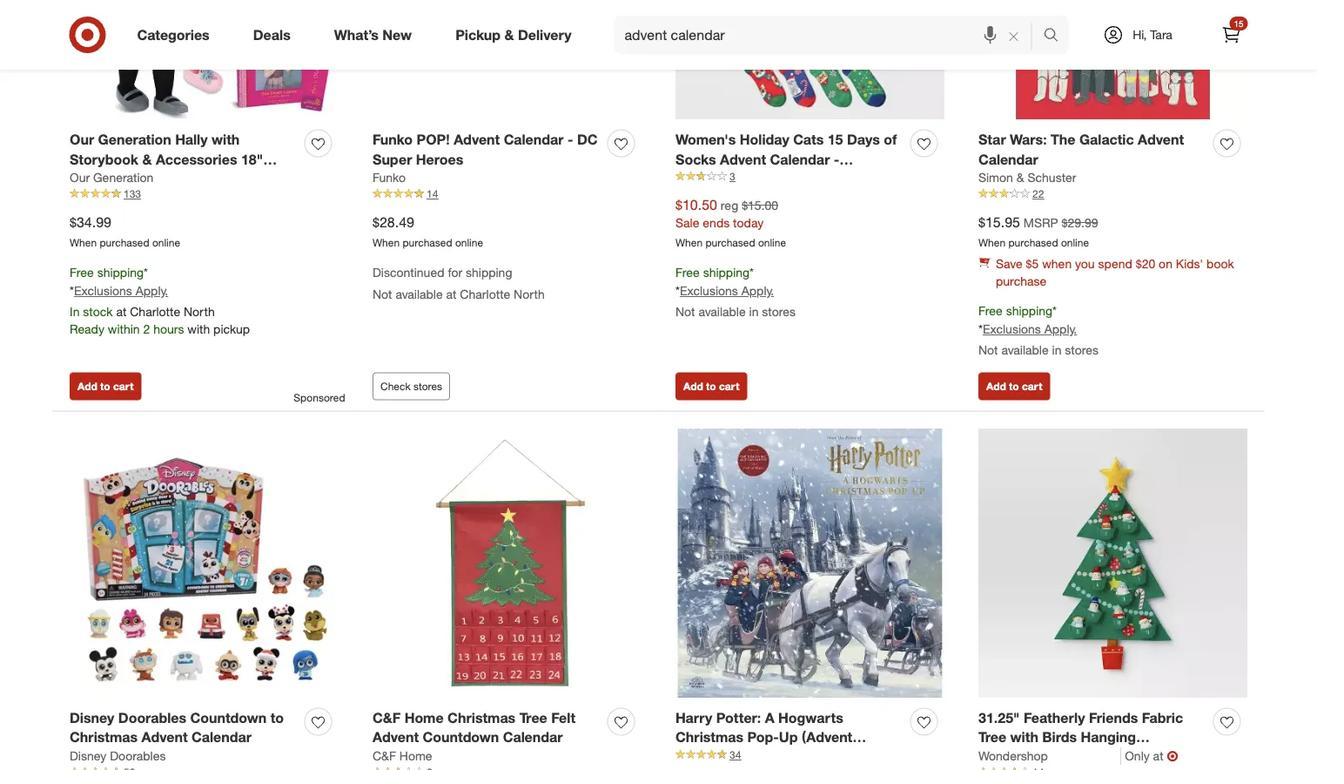 Task type: vqa. For each thing, say whether or not it's contained in the screenshot.
Free to the middle
yes



Task type: locate. For each thing, give the bounding box(es) containing it.
exclusions up stock
[[74, 283, 132, 298]]

with right hally
[[212, 131, 240, 148]]

advent right the galactic
[[1139, 131, 1185, 148]]

at inside discontinued for shipping not available at charlotte north
[[446, 286, 457, 302]]

1 horizontal spatial 15
[[1235, 18, 1244, 29]]

1 add to cart from the left
[[78, 380, 134, 393]]

2 horizontal spatial apply.
[[1045, 321, 1078, 337]]

online up 'free shipping * * exclusions apply. in stock at  charlotte north ready within 2 hours with pickup'
[[152, 236, 180, 249]]

2 vertical spatial not
[[979, 342, 999, 357]]

at left ¬
[[1154, 748, 1164, 764]]

calendar inside women's holiday cats 15 days of socks advent calendar - assorted colors 4-10
[[770, 151, 830, 167]]

shipping down "$10.50 reg $15.00 sale ends today when purchased online" at the right of page
[[704, 265, 750, 280]]

1 horizontal spatial with
[[212, 131, 240, 148]]

c&f home christmas tree felt advent countdown calendar image
[[373, 428, 642, 698], [373, 428, 642, 698]]

hogwarts
[[779, 709, 844, 726]]

1 vertical spatial c&f
[[373, 748, 396, 764]]

cart
[[113, 380, 134, 393], [719, 380, 740, 393], [1023, 380, 1043, 393]]

advent
[[454, 131, 500, 148], [1139, 131, 1185, 148], [720, 151, 767, 167], [142, 729, 188, 746], [373, 729, 419, 746]]

2 vertical spatial with
[[1011, 729, 1039, 746]]

15 inside women's holiday cats 15 days of socks advent calendar - assorted colors 4-10
[[828, 131, 844, 148]]

0 vertical spatial home
[[405, 709, 444, 726]]

2 horizontal spatial free
[[979, 303, 1003, 318]]

1 horizontal spatial add to cart button
[[676, 372, 748, 400]]

north inside discontinued for shipping not available at charlotte north
[[514, 286, 545, 302]]

doorables inside 'disney doorables countdown to christmas advent calendar'
[[118, 709, 186, 726]]

with up wondershop
[[1011, 729, 1039, 746]]

2 horizontal spatial stores
[[1066, 342, 1099, 357]]

add for doll
[[78, 380, 97, 393]]

not for star wars: the galactic advent calendar
[[979, 342, 999, 357]]

1 vertical spatial north
[[184, 304, 215, 319]]

2 our from the top
[[70, 170, 90, 185]]

2 horizontal spatial add to cart button
[[979, 372, 1051, 400]]

purchased up discontinued
[[403, 236, 453, 249]]

1 horizontal spatial add
[[684, 380, 704, 393]]

0 vertical spatial disney
[[70, 709, 114, 726]]

3 purchased from the left
[[706, 236, 756, 249]]

2 purchased from the left
[[403, 236, 453, 249]]

doorables for disney doorables countdown to christmas advent calendar
[[118, 709, 186, 726]]

charlotte down for
[[460, 286, 511, 302]]

31.25" featherly friends fabric tree with birds hanging christmas countdown calendar green - wondershop™ image
[[979, 428, 1248, 698], [979, 428, 1248, 698]]

generation up storybook
[[98, 131, 171, 148]]

2
[[143, 321, 150, 337]]

online down $29.99
[[1062, 236, 1090, 249]]

apply. up 2 at left
[[136, 283, 168, 298]]

wondershop™
[[1033, 769, 1124, 770]]

4 online from the left
[[1062, 236, 1090, 249]]

0 horizontal spatial north
[[184, 304, 215, 319]]

calendar)
[[676, 749, 740, 766]]

exclusions apply. link down "$10.50 reg $15.00 sale ends today when purchased online" at the right of page
[[680, 283, 775, 298]]

exclusions down ends
[[680, 283, 739, 298]]

home down c&f home christmas tree felt advent countdown calendar
[[400, 748, 433, 764]]

2 vertical spatial &
[[1017, 170, 1025, 185]]

1 c&f from the top
[[373, 709, 401, 726]]

at
[[446, 286, 457, 302], [116, 304, 127, 319], [1154, 748, 1164, 764]]

1 vertical spatial not
[[676, 304, 696, 319]]

book
[[1207, 256, 1235, 271]]

2 horizontal spatial add
[[987, 380, 1007, 393]]

0 vertical spatial &
[[505, 26, 514, 43]]

shipping for exclusions apply. link corresponding to women's holiday cats 15 days of socks advent calendar - assorted colors 4-10
[[704, 265, 750, 280]]

1 horizontal spatial not
[[676, 304, 696, 319]]

shipping down $34.99 when purchased online
[[97, 265, 144, 280]]

our inside the our generation hally with storybook & accessories 18" posable school doll
[[70, 131, 94, 148]]

tree
[[520, 709, 548, 726], [979, 729, 1007, 746]]

wars:
[[1011, 131, 1048, 148]]

1 horizontal spatial free
[[676, 265, 700, 280]]

$20
[[1137, 256, 1156, 271]]

in for women's holiday cats 15 days of socks advent calendar - assorted colors 4-10
[[750, 304, 759, 319]]

charlotte
[[460, 286, 511, 302], [130, 304, 180, 319]]

online inside "$10.50 reg $15.00 sale ends today when purchased online"
[[759, 236, 787, 249]]

1 disney from the top
[[70, 709, 114, 726]]

advent up c&f home at the left
[[373, 729, 419, 746]]

1 horizontal spatial tree
[[979, 729, 1007, 746]]

& right pickup
[[505, 26, 514, 43]]

online
[[152, 236, 180, 249], [455, 236, 483, 249], [759, 236, 787, 249], [1062, 236, 1090, 249]]

2 when from the left
[[373, 236, 400, 249]]

2 horizontal spatial countdown
[[1051, 749, 1127, 766]]

purchased inside $15.95 msrp $29.99 when purchased online
[[1009, 236, 1059, 249]]

c&f home link
[[373, 747, 433, 765]]

tree down 31.25"
[[979, 729, 1007, 746]]

christmas inside 'disney doorables countdown to christmas advent calendar'
[[70, 729, 138, 746]]

our generation hally with storybook & accessories 18" posable school doll image
[[70, 0, 339, 119], [70, 0, 339, 119]]

exclusions down purchase
[[983, 321, 1042, 337]]

& inside the our generation hally with storybook & accessories 18" posable school doll
[[142, 151, 152, 167]]

when down sale
[[676, 236, 703, 249]]

school
[[127, 170, 172, 187]]

1 our from the top
[[70, 131, 94, 148]]

advent inside women's holiday cats 15 days of socks advent calendar - assorted colors 4-10
[[720, 151, 767, 167]]

2 disney from the top
[[70, 748, 107, 764]]

free shipping * * exclusions apply. not available in stores down "$10.50 reg $15.00 sale ends today when purchased online" at the right of page
[[676, 265, 796, 319]]

apply. down today
[[742, 283, 775, 298]]

2 add to cart button from the left
[[676, 372, 748, 400]]

0 horizontal spatial at
[[116, 304, 127, 319]]

31.25" featherly friends fabric tree with birds hanging christmas countdown calendar green - wondershop™ link
[[979, 708, 1207, 770]]

categories
[[137, 26, 210, 43]]

0 vertical spatial tree
[[520, 709, 548, 726]]

0 horizontal spatial stores
[[414, 380, 443, 393]]

2 add from the left
[[684, 380, 704, 393]]

doorables down 'disney doorables countdown to christmas advent calendar'
[[110, 748, 166, 764]]

1 vertical spatial countdown
[[423, 729, 499, 746]]

home inside c&f home christmas tree felt advent countdown calendar
[[405, 709, 444, 726]]

0 vertical spatial funko
[[373, 131, 413, 148]]

2 horizontal spatial exclusions apply. link
[[983, 321, 1078, 337]]

add to cart button for assorted
[[676, 372, 748, 400]]

purchased down ends
[[706, 236, 756, 249]]

add to cart
[[78, 380, 134, 393], [684, 380, 740, 393], [987, 380, 1043, 393]]

2 horizontal spatial available
[[1002, 342, 1049, 357]]

- right '34'
[[744, 749, 750, 766]]

harry potter: a hogwarts christmas pop-up (advent calendar) - by  insight editions (hardcover) link
[[676, 708, 904, 770]]

funko down super
[[373, 170, 406, 185]]

- inside harry potter: a hogwarts christmas pop-up (advent calendar) - by  insight editions (hardcover)
[[744, 749, 750, 766]]

free up in
[[70, 265, 94, 280]]

1 vertical spatial generation
[[93, 170, 154, 185]]

advent up disney doorables
[[142, 729, 188, 746]]

tree left felt
[[520, 709, 548, 726]]

4 purchased from the left
[[1009, 236, 1059, 249]]

only at ¬
[[1126, 747, 1179, 764]]

1 vertical spatial disney
[[70, 748, 107, 764]]

1 add from the left
[[78, 380, 97, 393]]

funko pop! advent calendar - dc super heroes
[[373, 131, 598, 167]]

schuster
[[1028, 170, 1077, 185]]

0 horizontal spatial not
[[373, 286, 392, 302]]

sale
[[676, 215, 700, 231]]

christmas
[[448, 709, 516, 726], [70, 729, 138, 746], [676, 729, 744, 746], [979, 749, 1047, 766]]

2 horizontal spatial not
[[979, 342, 999, 357]]

friends
[[1090, 709, 1139, 726]]

1 horizontal spatial available
[[699, 304, 746, 319]]

3 online from the left
[[759, 236, 787, 249]]

simon
[[979, 170, 1014, 185]]

in
[[750, 304, 759, 319], [1053, 342, 1062, 357]]

add to cart for assorted
[[684, 380, 740, 393]]

0 horizontal spatial in
[[750, 304, 759, 319]]

generation up 133
[[93, 170, 154, 185]]

1 vertical spatial at
[[116, 304, 127, 319]]

in
[[70, 304, 80, 319]]

shipping
[[97, 265, 144, 280], [466, 265, 513, 280], [704, 265, 750, 280], [1007, 303, 1053, 318]]

2 vertical spatial stores
[[414, 380, 443, 393]]

advent inside c&f home christmas tree felt advent countdown calendar
[[373, 729, 419, 746]]

0 horizontal spatial exclusions
[[74, 283, 132, 298]]

1 horizontal spatial countdown
[[423, 729, 499, 746]]

15 right cats on the right of the page
[[828, 131, 844, 148]]

shipping inside 'free shipping * * exclusions apply. in stock at  charlotte north ready within 2 hours with pickup'
[[97, 265, 144, 280]]

advent inside the star wars: the galactic advent calendar
[[1139, 131, 1185, 148]]

charlotte up 2 at left
[[130, 304, 180, 319]]

1 vertical spatial charlotte
[[130, 304, 180, 319]]

christmas up green
[[979, 749, 1047, 766]]

apply. for women's holiday cats 15 days of socks advent calendar - assorted colors 4-10
[[742, 283, 775, 298]]

0 vertical spatial at
[[446, 286, 457, 302]]

exclusions
[[74, 283, 132, 298], [680, 283, 739, 298], [983, 321, 1042, 337]]

0 vertical spatial 15
[[1235, 18, 1244, 29]]

0 vertical spatial countdown
[[190, 709, 267, 726]]

when down "$28.49"
[[373, 236, 400, 249]]

disney doorables countdown to christmas advent calendar image
[[70, 428, 339, 698], [70, 428, 339, 698]]

when inside $28.49 when purchased online
[[373, 236, 400, 249]]

calendar inside c&f home christmas tree felt advent countdown calendar
[[503, 729, 563, 746]]

0 vertical spatial generation
[[98, 131, 171, 148]]

0 vertical spatial north
[[514, 286, 545, 302]]

0 horizontal spatial &
[[142, 151, 152, 167]]

disney for disney doorables
[[70, 748, 107, 764]]

1 horizontal spatial at
[[446, 286, 457, 302]]

christmas inside harry potter: a hogwarts christmas pop-up (advent calendar) - by  insight editions (hardcover)
[[676, 729, 744, 746]]

3 when from the left
[[676, 236, 703, 249]]

our up storybook
[[70, 131, 94, 148]]

1 horizontal spatial apply.
[[742, 283, 775, 298]]

only
[[1126, 748, 1150, 764]]

when inside $15.95 msrp $29.99 when purchased online
[[979, 236, 1006, 249]]

free
[[70, 265, 94, 280], [676, 265, 700, 280], [979, 303, 1003, 318]]

0 horizontal spatial add to cart button
[[70, 372, 141, 400]]

0 horizontal spatial countdown
[[190, 709, 267, 726]]

1 vertical spatial 15
[[828, 131, 844, 148]]

2 horizontal spatial &
[[1017, 170, 1025, 185]]

0 horizontal spatial charlotte
[[130, 304, 180, 319]]

home
[[405, 709, 444, 726], [400, 748, 433, 764]]

home inside 'c&f home' 'link'
[[400, 748, 433, 764]]

1 vertical spatial stores
[[1066, 342, 1099, 357]]

free shipping * * exclusions apply. not available in stores for star wars: the galactic advent calendar
[[979, 303, 1099, 357]]

What can we help you find? suggestions appear below search field
[[615, 16, 1048, 54]]

add
[[78, 380, 97, 393], [684, 380, 704, 393], [987, 380, 1007, 393]]

0 vertical spatial charlotte
[[460, 286, 511, 302]]

funko link
[[373, 169, 406, 187]]

free shipping * * exclusions apply. in stock at  charlotte north ready within 2 hours with pickup
[[70, 265, 250, 337]]

0 vertical spatial available
[[396, 286, 443, 302]]

online down today
[[759, 236, 787, 249]]

save $5 when you spend $20 on kids' book purchase
[[997, 256, 1235, 289]]

shipping right for
[[466, 265, 513, 280]]

2 online from the left
[[455, 236, 483, 249]]

1 vertical spatial tree
[[979, 729, 1007, 746]]

& right simon
[[1017, 170, 1025, 185]]

0 vertical spatial our
[[70, 131, 94, 148]]

c&f inside 'link'
[[373, 748, 396, 764]]

1 funko from the top
[[373, 131, 413, 148]]

with inside "31.25" featherly friends fabric tree with birds hanging christmas countdown calendar green - wondershop™"
[[1011, 729, 1039, 746]]

funko
[[373, 131, 413, 148], [373, 170, 406, 185]]

doorables up disney doorables
[[118, 709, 186, 726]]

0 vertical spatial in
[[750, 304, 759, 319]]

at down for
[[446, 286, 457, 302]]

you
[[1076, 256, 1095, 271]]

0 horizontal spatial free
[[70, 265, 94, 280]]

free for women's holiday cats 15 days of socks advent calendar - assorted colors 4-10
[[676, 265, 700, 280]]

today
[[734, 215, 764, 231]]

disney inside 'disney doorables countdown to christmas advent calendar'
[[70, 709, 114, 726]]

1 horizontal spatial north
[[514, 286, 545, 302]]

- inside women's holiday cats 15 days of socks advent calendar - assorted colors 4-10
[[834, 151, 840, 167]]

0 vertical spatial c&f
[[373, 709, 401, 726]]

msrp
[[1024, 215, 1059, 230]]

when down $34.99
[[70, 236, 97, 249]]

1 vertical spatial in
[[1053, 342, 1062, 357]]

c&f inside c&f home christmas tree felt advent countdown calendar
[[373, 709, 401, 726]]

15 right the tara
[[1235, 18, 1244, 29]]

2 vertical spatial available
[[1002, 342, 1049, 357]]

home up c&f home at the left
[[405, 709, 444, 726]]

2 funko from the top
[[373, 170, 406, 185]]

(advent
[[802, 729, 853, 746]]

doorables
[[118, 709, 186, 726], [110, 748, 166, 764]]

not inside discontinued for shipping not available at charlotte north
[[373, 286, 392, 302]]

cats
[[794, 131, 824, 148]]

not
[[373, 286, 392, 302], [676, 304, 696, 319], [979, 342, 999, 357]]

reg
[[721, 197, 739, 212]]

featherly
[[1024, 709, 1086, 726]]

0 vertical spatial stores
[[762, 304, 796, 319]]

133
[[124, 187, 141, 200]]

- up 3 link in the right top of the page
[[834, 151, 840, 167]]

1 horizontal spatial &
[[505, 26, 514, 43]]

1 vertical spatial available
[[699, 304, 746, 319]]

wondershop
[[979, 748, 1049, 764]]

calendar inside funko pop! advent calendar - dc super heroes
[[504, 131, 564, 148]]

1 when from the left
[[70, 236, 97, 249]]

- down wondershop
[[1023, 769, 1029, 770]]

2 horizontal spatial exclusions
[[983, 321, 1042, 337]]

to for star wars: the galactic advent calendar
[[1010, 380, 1020, 393]]

15 link
[[1213, 16, 1251, 54]]

2 cart from the left
[[719, 380, 740, 393]]

2 vertical spatial countdown
[[1051, 749, 1127, 766]]

exclusions apply. link up stock
[[74, 283, 168, 298]]

0 horizontal spatial free shipping * * exclusions apply. not available in stores
[[676, 265, 796, 319]]

free down sale
[[676, 265, 700, 280]]

at inside only at ¬
[[1154, 748, 1164, 764]]

*
[[144, 265, 148, 280], [750, 265, 754, 280], [70, 283, 74, 298], [676, 283, 680, 298], [1053, 303, 1057, 318], [979, 321, 983, 337]]

check
[[381, 380, 411, 393]]

disney doorables countdown to christmas advent calendar
[[70, 709, 284, 746]]

& up "school"
[[142, 151, 152, 167]]

pop-
[[748, 729, 780, 746]]

purchased down $34.99
[[100, 236, 149, 249]]

0 horizontal spatial tree
[[520, 709, 548, 726]]

with
[[212, 131, 240, 148], [188, 321, 210, 337], [1011, 729, 1039, 746]]

1 horizontal spatial free shipping * * exclusions apply. not available in stores
[[979, 303, 1099, 357]]

online up for
[[455, 236, 483, 249]]

free for star wars: the galactic advent calendar
[[979, 303, 1003, 318]]

1 cart from the left
[[113, 380, 134, 393]]

calendar inside 'disney doorables countdown to christmas advent calendar'
[[192, 729, 252, 746]]

generation for our generation hally with storybook & accessories 18" posable school doll
[[98, 131, 171, 148]]

- left dc
[[568, 131, 574, 148]]

funko inside funko pop! advent calendar - dc super heroes
[[373, 131, 413, 148]]

3 add to cart from the left
[[987, 380, 1043, 393]]

0 horizontal spatial 15
[[828, 131, 844, 148]]

0 horizontal spatial apply.
[[136, 283, 168, 298]]

storybook
[[70, 151, 139, 167]]

pickup
[[456, 26, 501, 43]]

advent up 3 at top right
[[720, 151, 767, 167]]

christmas up disney doorables
[[70, 729, 138, 746]]

disney
[[70, 709, 114, 726], [70, 748, 107, 764]]

free down purchase
[[979, 303, 1003, 318]]

available
[[396, 286, 443, 302], [699, 304, 746, 319], [1002, 342, 1049, 357]]

shipping down purchase
[[1007, 303, 1053, 318]]

funko up super
[[373, 131, 413, 148]]

1 add to cart button from the left
[[70, 372, 141, 400]]

women's holiday cats 15 days of socks advent calendar - assorted colors 4-10 image
[[676, 0, 945, 119], [676, 0, 945, 119]]

north
[[514, 286, 545, 302], [184, 304, 215, 319]]

0 horizontal spatial add
[[78, 380, 97, 393]]

at up within
[[116, 304, 127, 319]]

purchased inside $28.49 when purchased online
[[403, 236, 453, 249]]

& for pickup
[[505, 26, 514, 43]]

hi,
[[1133, 27, 1148, 42]]

our down storybook
[[70, 170, 90, 185]]

exclusions apply. link down purchase
[[983, 321, 1078, 337]]

advent up heroes at left top
[[454, 131, 500, 148]]

star wars: the galactic advent calendar link
[[979, 129, 1207, 169]]

0 horizontal spatial with
[[188, 321, 210, 337]]

doorables inside the "disney doorables" link
[[110, 748, 166, 764]]

1 vertical spatial doorables
[[110, 748, 166, 764]]

0 horizontal spatial cart
[[113, 380, 134, 393]]

not for women's holiday cats 15 days of socks advent calendar - assorted colors 4-10
[[676, 304, 696, 319]]

when down the $15.95
[[979, 236, 1006, 249]]

0 horizontal spatial available
[[396, 286, 443, 302]]

exclusions inside 'free shipping * * exclusions apply. in stock at  charlotte north ready within 2 hours with pickup'
[[74, 283, 132, 298]]

4 when from the left
[[979, 236, 1006, 249]]

1 horizontal spatial in
[[1053, 342, 1062, 357]]

1 horizontal spatial charlotte
[[460, 286, 511, 302]]

exclusions apply. link
[[74, 283, 168, 298], [680, 283, 775, 298], [983, 321, 1078, 337]]

christmas left felt
[[448, 709, 516, 726]]

1 horizontal spatial exclusions
[[680, 283, 739, 298]]

2 c&f from the top
[[373, 748, 396, 764]]

free shipping * * exclusions apply. not available in stores down purchase
[[979, 303, 1099, 357]]

0 vertical spatial doorables
[[118, 709, 186, 726]]

0 vertical spatial not
[[373, 286, 392, 302]]

simon & schuster
[[979, 170, 1077, 185]]

2 horizontal spatial at
[[1154, 748, 1164, 764]]

1 horizontal spatial cart
[[719, 380, 740, 393]]

on
[[1160, 256, 1173, 271]]

christmas up calendar) in the bottom right of the page
[[676, 729, 744, 746]]

1 online from the left
[[152, 236, 180, 249]]

shipping inside discontinued for shipping not available at charlotte north
[[466, 265, 513, 280]]

1 purchased from the left
[[100, 236, 149, 249]]

north inside 'free shipping * * exclusions apply. in stock at  charlotte north ready within 2 hours with pickup'
[[184, 304, 215, 319]]

1 vertical spatial our
[[70, 170, 90, 185]]

31.25" featherly friends fabric tree with birds hanging christmas countdown calendar green - wondershop™
[[979, 709, 1191, 770]]

1 vertical spatial funko
[[373, 170, 406, 185]]

funko pop! advent calendar - dc super heroes image
[[373, 0, 642, 119], [373, 0, 642, 119]]

exclusions apply. link for star wars: the galactic advent calendar
[[983, 321, 1078, 337]]

our for our generation
[[70, 170, 90, 185]]

1 horizontal spatial add to cart
[[684, 380, 740, 393]]

kids'
[[1177, 256, 1204, 271]]

purchased up $5
[[1009, 236, 1059, 249]]

2 horizontal spatial with
[[1011, 729, 1039, 746]]

1 horizontal spatial exclusions apply. link
[[680, 283, 775, 298]]

2 horizontal spatial add to cart
[[987, 380, 1043, 393]]

34
[[730, 748, 742, 761]]

home for c&f home christmas tree felt advent countdown calendar
[[405, 709, 444, 726]]

1 horizontal spatial stores
[[762, 304, 796, 319]]

3 add from the left
[[987, 380, 1007, 393]]

c&f for c&f home
[[373, 748, 396, 764]]

1 vertical spatial with
[[188, 321, 210, 337]]

tree inside "31.25" featherly friends fabric tree with birds hanging christmas countdown calendar green - wondershop™"
[[979, 729, 1007, 746]]

0 horizontal spatial add to cart
[[78, 380, 134, 393]]

apply. down purchase
[[1045, 321, 1078, 337]]

with right hours
[[188, 321, 210, 337]]

generation inside the our generation hally with storybook & accessories 18" posable school doll
[[98, 131, 171, 148]]

2 vertical spatial at
[[1154, 748, 1164, 764]]

2 horizontal spatial cart
[[1023, 380, 1043, 393]]

1 vertical spatial &
[[142, 151, 152, 167]]

2 add to cart from the left
[[684, 380, 740, 393]]

discontinued for shipping not available at charlotte north
[[373, 265, 545, 302]]



Task type: describe. For each thing, give the bounding box(es) containing it.
when inside "$10.50 reg $15.00 sale ends today when purchased online"
[[676, 236, 703, 249]]

- inside "31.25" featherly friends fabric tree with birds hanging christmas countdown calendar green - wondershop™"
[[1023, 769, 1029, 770]]

133 link
[[70, 187, 339, 202]]

tara
[[1151, 27, 1173, 42]]

ends
[[703, 215, 730, 231]]

online inside $15.95 msrp $29.99 when purchased online
[[1062, 236, 1090, 249]]

heroes
[[416, 151, 464, 167]]

add to cart button for doll
[[70, 372, 141, 400]]

days
[[848, 131, 881, 148]]

within
[[108, 321, 140, 337]]

$15.95 msrp $29.99 when purchased online
[[979, 213, 1099, 249]]

star wars: the galactic advent calendar image
[[979, 0, 1248, 119]]

exclusions for star wars: the galactic advent calendar
[[983, 321, 1042, 337]]

charlotte inside discontinued for shipping not available at charlotte north
[[460, 286, 511, 302]]

hi, tara
[[1133, 27, 1173, 42]]

simon & schuster link
[[979, 169, 1077, 187]]

$5
[[1027, 256, 1039, 271]]

check stores button
[[373, 372, 450, 400]]

what's new link
[[319, 16, 434, 54]]

birds
[[1043, 729, 1078, 746]]

add to cart for doll
[[78, 380, 134, 393]]

funko for funko pop! advent calendar - dc super heroes
[[373, 131, 413, 148]]

online inside $34.99 when purchased online
[[152, 236, 180, 249]]

christmas inside c&f home christmas tree felt advent countdown calendar
[[448, 709, 516, 726]]

to inside 'disney doorables countdown to christmas advent calendar'
[[271, 709, 284, 726]]

34 link
[[676, 747, 945, 763]]

add for assorted
[[684, 380, 704, 393]]

by
[[754, 749, 769, 766]]

3 add to cart button from the left
[[979, 372, 1051, 400]]

purchased inside "$10.50 reg $15.00 sale ends today when purchased online"
[[706, 236, 756, 249]]

0 horizontal spatial exclusions apply. link
[[74, 283, 168, 298]]

exclusions apply. link for women's holiday cats 15 days of socks advent calendar - assorted colors 4-10
[[680, 283, 775, 298]]

hours
[[153, 321, 184, 337]]

purchase
[[997, 273, 1047, 289]]

harry potter: a hogwarts christmas pop-up (advent calendar) - by  insight editions (hardcover)
[[676, 709, 876, 770]]

deals
[[253, 26, 291, 43]]

doll
[[176, 170, 202, 187]]

c&f for c&f home christmas tree felt advent countdown calendar
[[373, 709, 401, 726]]

3
[[730, 170, 736, 183]]

advent inside funko pop! advent calendar - dc super heroes
[[454, 131, 500, 148]]

online inside $28.49 when purchased online
[[455, 236, 483, 249]]

wondershop link
[[979, 747, 1122, 765]]

available for star wars: the galactic advent calendar
[[1002, 342, 1049, 357]]

available inside discontinued for shipping not available at charlotte north
[[396, 286, 443, 302]]

calendar inside "31.25" featherly friends fabric tree with birds hanging christmas countdown calendar green - wondershop™"
[[1131, 749, 1191, 766]]

cart for doll
[[113, 380, 134, 393]]

exclusions for women's holiday cats 15 days of socks advent calendar - assorted colors 4-10
[[680, 283, 739, 298]]

calendar inside the star wars: the galactic advent calendar
[[979, 151, 1039, 167]]

18"
[[241, 151, 263, 167]]

$10.50 reg $15.00 sale ends today when purchased online
[[676, 196, 787, 249]]

in for star wars: the galactic advent calendar
[[1053, 342, 1062, 357]]

pop!
[[417, 131, 450, 148]]

felt
[[552, 709, 576, 726]]

harry potter: a hogwarts christmas pop-up (advent calendar) - by  insight editions (hardcover) image
[[676, 428, 945, 698]]

editions
[[822, 749, 876, 766]]

apply. inside 'free shipping * * exclusions apply. in stock at  charlotte north ready within 2 hours with pickup'
[[136, 283, 168, 298]]

stores for the
[[1066, 342, 1099, 357]]

with inside the our generation hally with storybook & accessories 18" posable school doll
[[212, 131, 240, 148]]

holiday
[[740, 131, 790, 148]]

to for women's holiday cats 15 days of socks advent calendar - assorted colors 4-10
[[707, 380, 717, 393]]

green
[[979, 769, 1019, 770]]

$28.49
[[373, 213, 415, 230]]

of
[[884, 131, 898, 148]]

potter:
[[717, 709, 762, 726]]

insight
[[773, 749, 818, 766]]

new
[[383, 26, 412, 43]]

super
[[373, 151, 412, 167]]

accessories
[[156, 151, 237, 167]]

& for simon
[[1017, 170, 1025, 185]]

countdown inside 'disney doorables countdown to christmas advent calendar'
[[190, 709, 267, 726]]

charlotte inside 'free shipping * * exclusions apply. in stock at  charlotte north ready within 2 hours with pickup'
[[130, 304, 180, 319]]

with inside 'free shipping * * exclusions apply. in stock at  charlotte north ready within 2 hours with pickup'
[[188, 321, 210, 337]]

3 link
[[676, 169, 945, 184]]

our generation hally with storybook & accessories 18" posable school doll
[[70, 131, 263, 187]]

countdown inside "31.25" featherly friends fabric tree with birds hanging christmas countdown calendar green - wondershop™"
[[1051, 749, 1127, 766]]

for
[[448, 265, 463, 280]]

socks
[[676, 151, 717, 167]]

deals link
[[238, 16, 312, 54]]

what's new
[[334, 26, 412, 43]]

c&f home christmas tree felt advent countdown calendar link
[[373, 708, 601, 747]]

generation for our generation
[[93, 170, 154, 185]]

search button
[[1036, 16, 1078, 57]]

free shipping * * exclusions apply. not available in stores for women's holiday cats 15 days of socks advent calendar - assorted colors 4-10
[[676, 265, 796, 319]]

women's
[[676, 131, 736, 148]]

funko pop! advent calendar - dc super heroes link
[[373, 129, 601, 169]]

stores for cats
[[762, 304, 796, 319]]

¬
[[1168, 747, 1179, 764]]

sponsored
[[294, 391, 345, 404]]

disney for disney doorables countdown to christmas advent calendar
[[70, 709, 114, 726]]

colors
[[740, 170, 784, 187]]

our generation hally with storybook & accessories 18" posable school doll link
[[70, 129, 298, 187]]

3 cart from the left
[[1023, 380, 1043, 393]]

pickup & delivery
[[456, 26, 572, 43]]

assorted
[[676, 170, 736, 187]]

shipping for exclusions apply. link associated with star wars: the galactic advent calendar
[[1007, 303, 1053, 318]]

dc
[[577, 131, 598, 148]]

to for our generation hally with storybook & accessories 18" posable school doll
[[100, 380, 110, 393]]

our generation
[[70, 170, 154, 185]]

when inside $34.99 when purchased online
[[70, 236, 97, 249]]

harry
[[676, 709, 713, 726]]

countdown inside c&f home christmas tree felt advent countdown calendar
[[423, 729, 499, 746]]

- inside funko pop! advent calendar - dc super heroes
[[568, 131, 574, 148]]

save
[[997, 256, 1023, 271]]

disney doorables countdown to christmas advent calendar link
[[70, 708, 298, 747]]

advent inside 'disney doorables countdown to christmas advent calendar'
[[142, 729, 188, 746]]

galactic
[[1080, 131, 1135, 148]]

31.25"
[[979, 709, 1020, 726]]

doorables for disney doorables
[[110, 748, 166, 764]]

available for women's holiday cats 15 days of socks advent calendar - assorted colors 4-10
[[699, 304, 746, 319]]

at inside 'free shipping * * exclusions apply. in stock at  charlotte north ready within 2 hours with pickup'
[[116, 304, 127, 319]]

14 link
[[373, 187, 642, 202]]

our generation link
[[70, 169, 154, 187]]

delivery
[[518, 26, 572, 43]]

pickup & delivery link
[[441, 16, 594, 54]]

home for c&f home
[[400, 748, 433, 764]]

cart for assorted
[[719, 380, 740, 393]]

when
[[1043, 256, 1072, 271]]

purchased inside $34.99 when purchased online
[[100, 236, 149, 249]]

apply. for star wars: the galactic advent calendar
[[1045, 321, 1078, 337]]

$10.50
[[676, 196, 718, 213]]

$15.95
[[979, 213, 1021, 230]]

free inside 'free shipping * * exclusions apply. in stock at  charlotte north ready within 2 hours with pickup'
[[70, 265, 94, 280]]

funko for funko
[[373, 170, 406, 185]]

spend
[[1099, 256, 1133, 271]]

ready
[[70, 321, 104, 337]]

$34.99
[[70, 213, 111, 230]]

14
[[427, 187, 438, 200]]

disney doorables
[[70, 748, 166, 764]]

stores inside button
[[414, 380, 443, 393]]

tree inside c&f home christmas tree felt advent countdown calendar
[[520, 709, 548, 726]]

our for our generation hally with storybook & accessories 18" posable school doll
[[70, 131, 94, 148]]

women's holiday cats 15 days of socks advent calendar - assorted colors 4-10 link
[[676, 129, 904, 187]]

christmas inside "31.25" featherly friends fabric tree with birds hanging christmas countdown calendar green - wondershop™"
[[979, 749, 1047, 766]]

the
[[1051, 131, 1076, 148]]

categories link
[[122, 16, 231, 54]]

hally
[[175, 131, 208, 148]]

shipping for exclusions apply. link to the left
[[97, 265, 144, 280]]

women's holiday cats 15 days of socks advent calendar - assorted colors 4-10
[[676, 131, 898, 187]]

star wars: the galactic advent calendar
[[979, 131, 1185, 167]]

up
[[779, 729, 798, 746]]

stock
[[83, 304, 113, 319]]

$34.99 when purchased online
[[70, 213, 180, 249]]



